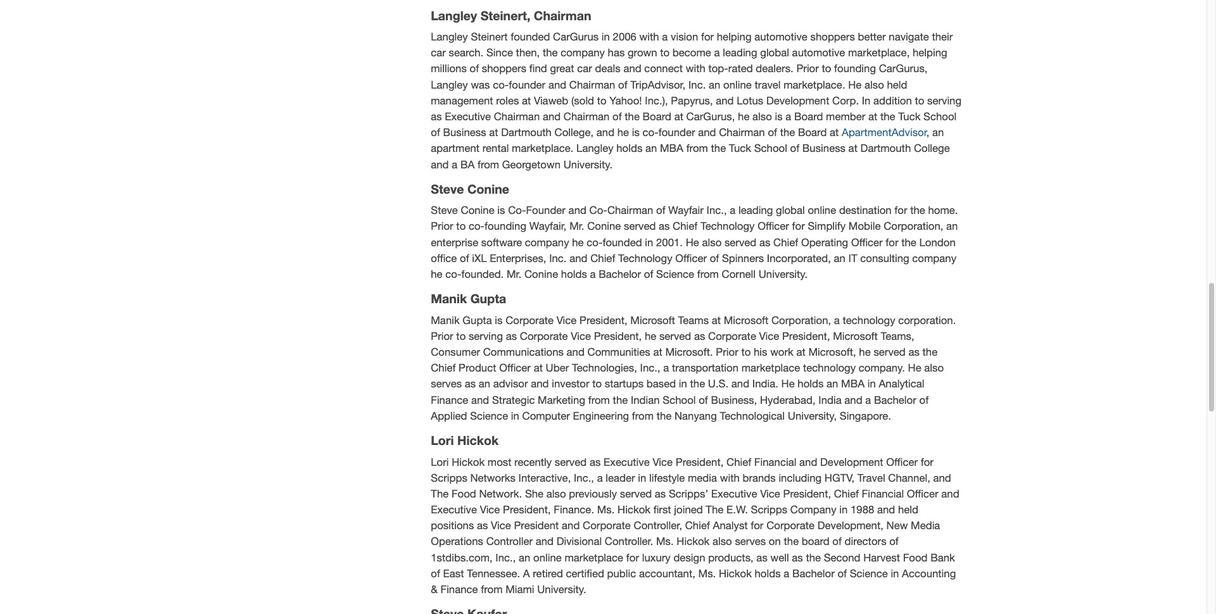 Task type: vqa. For each thing, say whether or not it's contained in the screenshot.
"SCHOOL" in the , AN APARTMENT RENTAL MARKETPLACE. LANGLEY HOLDS AN MBA FROM THE TUCK SCHOOL OF BUSINESS AT DARTMOUTH COLLEGE AND A BA FROM GEORGETOWN UNIVERSITY.
yes



Task type: locate. For each thing, give the bounding box(es) containing it.
0 vertical spatial serves
[[431, 378, 462, 391]]

0 vertical spatial founded
[[511, 30, 550, 43]]

manik
[[431, 292, 467, 306], [431, 314, 460, 327]]

he inside langley steinert founded cargurus in 2006 with a vision for helping automotive shoppers better navigate their car search. since then, the company has grown to become a leading global automotive marketplace, helping millions of shoppers find great car deals and connect with top-rated dealers. prior to founding cargurus, langley was co-founder and chairman of tripadvisor, inc. an online travel marketplace. he also held management roles at viaweb (sold to yahoo! inc.), papyrus, and lotus development corp. in addition to serving as executive chairman and chairman of the board at cargurus, he also is a board member at the tuck school of business at dartmouth college, and he is co-founder and chairman of the board at
[[848, 78, 862, 91]]

home.
[[928, 204, 958, 217]]

conine
[[468, 182, 509, 196], [461, 204, 495, 217], [587, 220, 621, 233], [525, 268, 558, 281]]

to down technologies, at the bottom
[[592, 378, 602, 391]]

east
[[443, 568, 464, 580]]

0 vertical spatial gupta
[[470, 292, 506, 306]]

1 vertical spatial online
[[808, 204, 836, 217]]

online up simplify
[[808, 204, 836, 217]]

chairman down roles
[[494, 110, 540, 123]]

and
[[624, 62, 642, 75], [549, 78, 566, 91], [716, 94, 734, 107], [543, 110, 561, 123], [597, 126, 615, 139], [698, 126, 716, 139], [431, 158, 449, 171], [569, 204, 587, 217], [570, 252, 588, 265], [567, 346, 585, 359], [531, 378, 549, 391], [732, 378, 750, 391], [471, 394, 489, 406], [845, 394, 863, 406], [799, 456, 817, 468], [933, 472, 951, 484], [942, 488, 959, 500], [877, 504, 895, 516], [562, 520, 580, 532], [536, 536, 554, 548]]

certified
[[566, 568, 604, 580]]

executive
[[445, 110, 491, 123], [604, 456, 650, 468], [711, 488, 757, 500], [431, 504, 477, 516]]

car right great
[[577, 62, 592, 75]]

ms. down previously
[[597, 504, 615, 516]]

steve down the ba
[[431, 182, 464, 196]]

corporation, up london
[[884, 220, 944, 233]]

marketplace. inside , an apartment rental marketplace. langley holds an mba from the tuck school of business at dartmouth college and a ba from georgetown university.
[[512, 142, 574, 155]]

wayfair
[[669, 204, 704, 217]]

controller,
[[634, 520, 682, 532]]

chief inside manik gupta is corporate vice president, microsoft teams at microsoft corporation, a technology corporation. prior to serving as corporate vice president, he served as corporate vice president, microsoft teams, consumer communications and communities at microsoft.  prior to his work at microsoft, he served as the chief product officer at uber technologies, inc., a transportation marketplace technology company.  he also serves as an advisor and investor to startups based in the u.s. and india.  he holds an mba in analytical finance and strategic marketing from the indian school of business, hyderabad, india and a bachelor of applied science in computer engineering from the nanyang technological university, singapore.
[[431, 362, 456, 375]]

helping up rated
[[717, 30, 752, 43]]

prior inside langley steinert founded cargurus in 2006 with a vision for helping automotive shoppers better navigate their car search. since then, the company has grown to become a leading global automotive marketplace, helping millions of shoppers find great car deals and connect with top-rated dealers. prior to founding cargurus, langley was co-founder and chairman of tripadvisor, inc. an online travel marketplace. he also held management roles at viaweb (sold to yahoo! inc.), papyrus, and lotus development corp. in addition to serving as executive chairman and chairman of the board at cargurus, he also is a board member at the tuck school of business at dartmouth college, and he is co-founder and chairman of the board at
[[797, 62, 819, 75]]

corporation, up work
[[772, 314, 831, 327]]

1 horizontal spatial founded
[[603, 236, 642, 249]]

the left home.
[[910, 204, 925, 217]]

bachelor inside manik gupta is corporate vice president, microsoft teams at microsoft corporation, a technology corporation. prior to serving as corporate vice president, he served as corporate vice president, microsoft teams, consumer communications and communities at microsoft.  prior to his work at microsoft, he served as the chief product officer at uber technologies, inc., a transportation marketplace technology company.  he also serves as an advisor and investor to startups based in the u.s. and india.  he holds an mba in analytical finance and strategic marketing from the indian school of business, hyderabad, india and a bachelor of applied science in computer engineering from the nanyang technological university, singapore.
[[874, 394, 917, 406]]

company down london
[[912, 252, 957, 265]]

0 vertical spatial the
[[431, 488, 449, 500]]

0 horizontal spatial serves
[[431, 378, 462, 391]]

2 horizontal spatial online
[[808, 204, 836, 217]]

leading inside langley steinert founded cargurus in 2006 with a vision for helping automotive shoppers better navigate their car search. since then, the company has grown to become a leading global automotive marketplace, helping millions of shoppers find great car deals and connect with top-rated dealers. prior to founding cargurus, langley was co-founder and chairman of tripadvisor, inc. an online travel marketplace. he also held management roles at viaweb (sold to yahoo! inc.), papyrus, and lotus development corp. in addition to serving as executive chairman and chairman of the board at cargurus, he also is a board member at the tuck school of business at dartmouth college, and he is co-founder and chairman of the board at
[[723, 46, 757, 59]]

2 lori from the top
[[431, 456, 449, 468]]

1 vertical spatial dartmouth
[[861, 142, 911, 155]]

manik inside manik gupta is corporate vice president, microsoft teams at microsoft corporation, a technology corporation. prior to serving as corporate vice president, he served as corporate vice president, microsoft teams, consumer communications and communities at microsoft.  prior to his work at microsoft, he served as the chief product officer at uber technologies, inc., a transportation marketplace technology company.  he also serves as an advisor and investor to startups based in the u.s. and india.  he holds an mba in analytical finance and strategic marketing from the indian school of business, hyderabad, india and a bachelor of applied science in computer engineering from the nanyang technological university, singapore.
[[431, 314, 460, 327]]

global inside steve conine is co-founder and co-chairman of wayfair inc., a leading global online destination for the home. prior to co-founding wayfair, mr. conine served as chief technology officer for simplify mobile corporation, an enterprise software company he co-founded in 2001. he also served as chief operating officer for the london office of ixl enterprises, inc. and chief technology officer of spinners incorporated, an it consulting company he co-founded. mr. conine holds a bachelor of science from cornell university.
[[776, 204, 805, 217]]

steve for steve conine
[[431, 182, 464, 196]]

1 steve from the top
[[431, 182, 464, 196]]

0 vertical spatial development
[[766, 94, 829, 107]]

food up accounting
[[903, 552, 928, 564]]

1 vertical spatial business
[[803, 142, 846, 155]]

technology up spinners at the top right of the page
[[701, 220, 755, 233]]

company
[[561, 46, 605, 59], [525, 236, 569, 249], [912, 252, 957, 265]]

0 horizontal spatial car
[[431, 46, 446, 59]]

leading
[[723, 46, 757, 59], [739, 204, 773, 217]]

0 horizontal spatial marketplace
[[565, 552, 623, 564]]

products,
[[708, 552, 754, 564]]

finance inside manik gupta is corporate vice president, microsoft teams at microsoft corporation, a technology corporation. prior to serving as corporate vice president, he served as corporate vice president, microsoft teams, consumer communications and communities at microsoft.  prior to his work at microsoft, he served as the chief product officer at uber technologies, inc., a transportation marketplace technology company.  he also serves as an advisor and investor to startups based in the u.s. and india.  he holds an mba in analytical finance and strategic marketing from the indian school of business, hyderabad, india and a bachelor of applied science in computer engineering from the nanyang technological university, singapore.
[[431, 394, 468, 406]]

an down home.
[[946, 220, 958, 233]]

0 horizontal spatial co-
[[508, 204, 526, 217]]

lori for lori hickok most recently served as executive vice president, chief financial and development officer for scripps networks interactive, inc., a leader in lifestyle media with brands including hgtv, travel channel, and the food network. she also previously served as scripps' executive vice president, chief financial officer and executive vice president, finance. ms. hickok first joined the e.w. scripps company in 1988 and held positions as vice president and corporate controller, chief analyst for corporate development, new media operations controller and divisional controller. ms. hickok also serves on the board of directors of 1stdibs.com, inc., an online marketplace for luxury design products, as well as the second harvest food bank of east tennessee. a retired certified public accountant, ms. hickok holds a bachelor of science in accounting & finance from miami university.
[[431, 456, 449, 468]]

the down the corporation. at the bottom right of the page
[[923, 346, 938, 359]]

finance up applied
[[431, 394, 468, 406]]

manik for manik gupta
[[431, 292, 467, 306]]

development,
[[818, 520, 884, 532]]

chairman
[[534, 8, 591, 23], [569, 78, 615, 91], [494, 110, 540, 123], [564, 110, 610, 123], [719, 126, 765, 139], [607, 204, 653, 217]]

steve for steve conine is co-founder and co-chairman of wayfair inc., a leading global online destination for the home. prior to co-founding wayfair, mr. conine served as chief technology officer for simplify mobile corporation, an enterprise software company he co-founded in 2001. he also served as chief operating officer for the london office of ixl enterprises, inc. and chief technology officer of spinners incorporated, an it consulting company he co-founded. mr. conine holds a bachelor of science from cornell university.
[[431, 204, 458, 217]]

2 horizontal spatial science
[[850, 568, 888, 580]]

microsoft
[[630, 314, 675, 327], [724, 314, 769, 327], [833, 330, 878, 343]]

founded left "2001."
[[603, 236, 642, 249]]

2 horizontal spatial bachelor
[[874, 394, 917, 406]]

2 vertical spatial school
[[663, 394, 696, 406]]

gupta
[[470, 292, 506, 306], [463, 314, 492, 327]]

1 vertical spatial ms.
[[656, 536, 674, 548]]

university. inside , an apartment rental marketplace. langley holds an mba from the tuck school of business at dartmouth college and a ba from georgetown university.
[[564, 158, 613, 171]]

held inside lori hickok most recently served as executive vice president, chief financial and development officer for scripps networks interactive, inc., a leader in lifestyle media with brands including hgtv, travel channel, and the food network. she also previously served as scripps' executive vice president, chief financial officer and executive vice president, finance. ms. hickok first joined the e.w. scripps company in 1988 and held positions as vice president and corporate controller, chief analyst for corporate development, new media operations controller and divisional controller. ms. hickok also serves on the board of directors of 1stdibs.com, inc., an online marketplace for luxury design products, as well as the second harvest food bank of east tennessee. a retired certified public accountant, ms. hickok holds a bachelor of science in accounting & finance from miami university.
[[898, 504, 919, 516]]

2006
[[613, 30, 637, 43]]

indian
[[631, 394, 660, 406]]

the
[[431, 488, 449, 500], [706, 504, 724, 516]]

0 horizontal spatial founded
[[511, 30, 550, 43]]

0 vertical spatial dartmouth
[[501, 126, 552, 139]]

holds inside manik gupta is corporate vice president, microsoft teams at microsoft corporation, a technology corporation. prior to serving as corporate vice president, he served as corporate vice president, microsoft teams, consumer communications and communities at microsoft.  prior to his work at microsoft, he served as the chief product officer at uber technologies, inc., a transportation marketplace technology company.  he also serves as an advisor and investor to startups based in the u.s. and india.  he holds an mba in analytical finance and strategic marketing from the indian school of business, hyderabad, india and a bachelor of applied science in computer engineering from the nanyang technological university, singapore.
[[798, 378, 824, 391]]

marketplace. up corp.
[[784, 78, 845, 91]]

software
[[481, 236, 522, 249]]

1 horizontal spatial food
[[903, 552, 928, 564]]

conine down the ba
[[468, 182, 509, 196]]

0 horizontal spatial founding
[[485, 220, 526, 233]]

cargurus,
[[879, 62, 928, 75], [686, 110, 735, 123]]

0 horizontal spatial shoppers
[[482, 62, 526, 75]]

scripps down lori hickok on the bottom
[[431, 472, 467, 484]]

science inside steve conine is co-founder and co-chairman of wayfair inc., a leading global online destination for the home. prior to co-founding wayfair, mr. conine served as chief technology officer for simplify mobile corporation, an enterprise software company he co-founded in 2001. he also served as chief operating officer for the london office of ixl enterprises, inc. and chief technology officer of spinners incorporated, an it consulting company he co-founded. mr. conine holds a bachelor of science from cornell university.
[[656, 268, 694, 281]]

food down networks
[[452, 488, 476, 500]]

inc.
[[689, 78, 706, 91], [549, 252, 567, 265]]

executive inside langley steinert founded cargurus in 2006 with a vision for helping automotive shoppers better navigate their car search. since then, the company has grown to become a leading global automotive marketplace, helping millions of shoppers find great car deals and connect with top-rated dealers. prior to founding cargurus, langley was co-founder and chairman of tripadvisor, inc. an online travel marketplace. he also held management roles at viaweb (sold to yahoo! inc.), papyrus, and lotus development corp. in addition to serving as executive chairman and chairman of the board at cargurus, he also is a board member at the tuck school of business at dartmouth college, and he is co-founder and chairman of the board at
[[445, 110, 491, 123]]

1 horizontal spatial science
[[656, 268, 694, 281]]

2 manik from the top
[[431, 314, 460, 327]]

1 vertical spatial car
[[577, 62, 592, 75]]

founder
[[509, 78, 546, 91], [659, 126, 695, 139]]

university. inside steve conine is co-founder and co-chairman of wayfair inc., a leading global online destination for the home. prior to co-founding wayfair, mr. conine served as chief technology officer for simplify mobile corporation, an enterprise software company he co-founded in 2001. he also served as chief operating officer for the london office of ixl enterprises, inc. and chief technology officer of spinners incorporated, an it consulting company he co-founded. mr. conine holds a bachelor of science from cornell university.
[[759, 268, 808, 281]]

0 vertical spatial global
[[760, 46, 789, 59]]

computer
[[522, 410, 570, 422]]

marketplace,
[[848, 46, 910, 59]]

helping down their
[[913, 46, 948, 59]]

0 vertical spatial tuck
[[898, 110, 921, 123]]

0 vertical spatial university.
[[564, 158, 613, 171]]

1 horizontal spatial online
[[723, 78, 752, 91]]

0 vertical spatial held
[[887, 78, 907, 91]]

online inside lori hickok most recently served as executive vice president, chief financial and development officer for scripps networks interactive, inc., a leader in lifestyle media with brands including hgtv, travel channel, and the food network. she also previously served as scripps' executive vice president, chief financial officer and executive vice president, finance. ms. hickok first joined the e.w. scripps company in 1988 and held positions as vice president and corporate controller, chief analyst for corporate development, new media operations controller and divisional controller. ms. hickok also serves on the board of directors of 1stdibs.com, inc., an online marketplace for luxury design products, as well as the second harvest food bank of east tennessee. a retired certified public accountant, ms. hickok holds a bachelor of science in accounting & finance from miami university.
[[533, 552, 562, 564]]

communities
[[588, 346, 650, 359]]

serving inside manik gupta is corporate vice president, microsoft teams at microsoft corporation, a technology corporation. prior to serving as corporate vice president, he served as corporate vice president, microsoft teams, consumer communications and communities at microsoft.  prior to his work at microsoft, he served as the chief product officer at uber technologies, inc., a transportation marketplace technology company.  he also serves as an advisor and investor to startups based in the u.s. and india.  he holds an mba in analytical finance and strategic marketing from the indian school of business, hyderabad, india and a bachelor of applied science in computer engineering from the nanyang technological university, singapore.
[[469, 330, 503, 343]]

financial up brands
[[754, 456, 797, 468]]

holds down "wayfair,"
[[561, 268, 587, 281]]

holds down yahoo!
[[617, 142, 643, 155]]

bachelor inside steve conine is co-founder and co-chairman of wayfair inc., a leading global online destination for the home. prior to co-founding wayfair, mr. conine served as chief technology officer for simplify mobile corporation, an enterprise software company he co-founded in 2001. he also served as chief operating officer for the london office of ixl enterprises, inc. and chief technology officer of spinners incorporated, an it consulting company he co-founded. mr. conine holds a bachelor of science from cornell university.
[[599, 268, 641, 281]]

is down manik gupta
[[495, 314, 503, 327]]

1 vertical spatial university.
[[759, 268, 808, 281]]

1 manik from the top
[[431, 292, 467, 306]]

inc.,
[[707, 204, 727, 217], [640, 362, 660, 375], [574, 472, 594, 484], [496, 552, 516, 564]]

global
[[760, 46, 789, 59], [776, 204, 805, 217]]

1 vertical spatial company
[[525, 236, 569, 249]]

development inside langley steinert founded cargurus in 2006 with a vision for helping automotive shoppers better navigate their car search. since then, the company has grown to become a leading global automotive marketplace, helping millions of shoppers find great car deals and connect with top-rated dealers. prior to founding cargurus, langley was co-founder and chairman of tripadvisor, inc. an online travel marketplace. he also held management roles at viaweb (sold to yahoo! inc.), papyrus, and lotus development corp. in addition to serving as executive chairman and chairman of the board at cargurus, he also is a board member at the tuck school of business at dartmouth college, and he is co-founder and chairman of the board at
[[766, 94, 829, 107]]

0 horizontal spatial serving
[[469, 330, 503, 343]]

the
[[543, 46, 558, 59], [625, 110, 640, 123], [881, 110, 895, 123], [780, 126, 795, 139], [711, 142, 726, 155], [910, 204, 925, 217], [902, 236, 917, 249], [923, 346, 938, 359], [690, 378, 705, 391], [613, 394, 628, 406], [657, 410, 672, 422], [784, 536, 799, 548], [806, 552, 821, 564]]

for up become
[[701, 30, 714, 43]]

marketplace.
[[784, 78, 845, 91], [512, 142, 574, 155]]

1 vertical spatial financial
[[862, 488, 904, 500]]

1 horizontal spatial ms.
[[656, 536, 674, 548]]

lori down applied
[[431, 433, 454, 448]]

officer up advisor
[[499, 362, 531, 375]]

hickok up most
[[457, 433, 499, 448]]

with inside lori hickok most recently served as executive vice president, chief financial and development officer for scripps networks interactive, inc., a leader in lifestyle media with brands including hgtv, travel channel, and the food network. she also previously served as scripps' executive vice president, chief financial officer and executive vice president, finance. ms. hickok first joined the e.w. scripps company in 1988 and held positions as vice president and corporate controller, chief analyst for corporate development, new media operations controller and divisional controller. ms. hickok also serves on the board of directors of 1stdibs.com, inc., an online marketplace for luxury design products, as well as the second harvest food bank of east tennessee. a retired certified public accountant, ms. hickok holds a bachelor of science in accounting & finance from miami university.
[[720, 472, 740, 484]]

hickok
[[457, 433, 499, 448], [452, 456, 485, 468], [618, 504, 651, 516], [677, 536, 710, 548], [719, 568, 752, 580]]

in inside steve conine is co-founder and co-chairman of wayfair inc., a leading global online destination for the home. prior to co-founding wayfair, mr. conine served as chief technology officer for simplify mobile corporation, an enterprise software company he co-founded in 2001. he also served as chief operating officer for the london office of ixl enterprises, inc. and chief technology officer of spinners incorporated, an it consulting company he co-founded. mr. conine holds a bachelor of science from cornell university.
[[645, 236, 653, 249]]

founded inside langley steinert founded cargurus in 2006 with a vision for helping automotive shoppers better navigate their car search. since then, the company has grown to become a leading global automotive marketplace, helping millions of shoppers find great car deals and connect with top-rated dealers. prior to founding cargurus, langley was co-founder and chairman of tripadvisor, inc. an online travel marketplace. he also held management roles at viaweb (sold to yahoo! inc.), papyrus, and lotus development corp. in addition to serving as executive chairman and chairman of the board at cargurus, he also is a board member at the tuck school of business at dartmouth college, and he is co-founder and chairman of the board at
[[511, 30, 550, 43]]

become
[[673, 46, 711, 59]]

0 horizontal spatial corporation,
[[772, 314, 831, 327]]

board down member
[[798, 126, 827, 139]]

lori inside lori hickok most recently served as executive vice president, chief financial and development officer for scripps networks interactive, inc., a leader in lifestyle media with brands including hgtv, travel channel, and the food network. she also previously served as scripps' executive vice president, chief financial officer and executive vice president, finance. ms. hickok first joined the e.w. scripps company in 1988 and held positions as vice president and corporate controller, chief analyst for corporate development, new media operations controller and divisional controller. ms. hickok also serves on the board of directors of 1stdibs.com, inc., an online marketplace for luxury design products, as well as the second harvest food bank of east tennessee. a retired certified public accountant, ms. hickok holds a bachelor of science in accounting & finance from miami university.
[[431, 456, 449, 468]]

operating
[[801, 236, 848, 249]]

india.
[[752, 378, 778, 391]]

prior
[[797, 62, 819, 75], [431, 220, 453, 233], [431, 330, 453, 343], [716, 346, 738, 359]]

inc., inside manik gupta is corporate vice president, microsoft teams at microsoft corporation, a technology corporation. prior to serving as corporate vice president, he served as corporate vice president, microsoft teams, consumer communications and communities at microsoft.  prior to his work at microsoft, he served as the chief product officer at uber technologies, inc., a transportation marketplace technology company.  he also serves as an advisor and investor to startups based in the u.s. and india.  he holds an mba in analytical finance and strategic marketing from the indian school of business, hyderabad, india and a bachelor of applied science in computer engineering from the nanyang technological university, singapore.
[[640, 362, 660, 375]]

hyderabad,
[[760, 394, 816, 406]]

0 vertical spatial technology
[[701, 220, 755, 233]]

1 vertical spatial corporation,
[[772, 314, 831, 327]]

langley
[[431, 8, 477, 23], [431, 30, 468, 43], [431, 78, 468, 91], [577, 142, 614, 155]]

on
[[769, 536, 781, 548]]

1 horizontal spatial tuck
[[898, 110, 921, 123]]

0 vertical spatial corporation,
[[884, 220, 944, 233]]

0 vertical spatial company
[[561, 46, 605, 59]]

lori for lori hickok
[[431, 433, 454, 448]]

as down teams
[[694, 330, 705, 343]]

1 horizontal spatial car
[[577, 62, 592, 75]]

0 horizontal spatial science
[[470, 410, 508, 422]]

steve inside steve conine is co-founder and co-chairman of wayfair inc., a leading global online destination for the home. prior to co-founding wayfair, mr. conine served as chief technology officer for simplify mobile corporation, an enterprise software company he co-founded in 2001. he also served as chief operating officer for the london office of ixl enterprises, inc. and chief technology officer of spinners incorporated, an it consulting company he co-founded. mr. conine holds a bachelor of science from cornell university.
[[431, 204, 458, 217]]

design
[[674, 552, 705, 564]]

dartmouth down the apartmentadvisor
[[861, 142, 911, 155]]

lori hickok most recently served as executive vice president, chief financial and development officer for scripps networks interactive, inc., a leader in lifestyle media with brands including hgtv, travel channel, and the food network. she also previously served as scripps' executive vice president, chief financial officer and executive vice president, finance. ms. hickok first joined the e.w. scripps company in 1988 and held positions as vice president and corporate controller, chief analyst for corporate development, new media operations controller and divisional controller. ms. hickok also serves on the board of directors of 1stdibs.com, inc., an online marketplace for luxury design products, as well as the second harvest food bank of east tennessee. a retired certified public accountant, ms. hickok holds a bachelor of science in accounting & finance from miami university.
[[431, 456, 959, 596]]

mba up india
[[841, 378, 865, 391]]

tripadvisor,
[[630, 78, 686, 91]]

0 horizontal spatial cargurus,
[[686, 110, 735, 123]]

to up enterprise
[[456, 220, 466, 233]]

as
[[431, 110, 442, 123], [659, 220, 670, 233], [760, 236, 771, 249], [506, 330, 517, 343], [694, 330, 705, 343], [909, 346, 920, 359], [465, 378, 476, 391], [590, 456, 601, 468], [655, 488, 666, 500], [477, 520, 488, 532], [757, 552, 768, 564], [792, 552, 803, 564]]

viaweb
[[534, 94, 568, 107]]

1 vertical spatial held
[[898, 504, 919, 516]]

gupta for manik gupta
[[470, 292, 506, 306]]

1 vertical spatial tuck
[[729, 142, 751, 155]]

steinert
[[471, 30, 508, 43]]

for inside langley steinert founded cargurus in 2006 with a vision for helping automotive shoppers better navigate their car search. since then, the company has grown to become a leading global automotive marketplace, helping millions of shoppers find great car deals and connect with top-rated dealers. prior to founding cargurus, langley was co-founder and chairman of tripadvisor, inc. an online travel marketplace. he also held management roles at viaweb (sold to yahoo! inc.), papyrus, and lotus development corp. in addition to serving as executive chairman and chairman of the board at cargurus, he also is a board member at the tuck school of business at dartmouth college, and he is co-founder and chairman of the board at
[[701, 30, 714, 43]]

0 vertical spatial school
[[924, 110, 957, 123]]

search.
[[449, 46, 484, 59]]

science inside manik gupta is corporate vice president, microsoft teams at microsoft corporation, a technology corporation. prior to serving as corporate vice president, he served as corporate vice president, microsoft teams, consumer communications and communities at microsoft.  prior to his work at microsoft, he served as the chief product officer at uber technologies, inc., a transportation marketplace technology company.  he also serves as an advisor and investor to startups based in the u.s. and india.  he holds an mba in analytical finance and strategic marketing from the indian school of business, hyderabad, india and a bachelor of applied science in computer engineering from the nanyang technological university, singapore.
[[470, 410, 508, 422]]

inc., down controller at left bottom
[[496, 552, 516, 564]]

0 vertical spatial mba
[[660, 142, 684, 155]]

finance
[[431, 394, 468, 406], [441, 583, 478, 596]]

business down member
[[803, 142, 846, 155]]

founding inside steve conine is co-founder and co-chairman of wayfair inc., a leading global online destination for the home. prior to co-founding wayfair, mr. conine served as chief technology officer for simplify mobile corporation, an enterprise software company he co-founded in 2001. he also served as chief operating officer for the london office of ixl enterprises, inc. and chief technology officer of spinners incorporated, an it consulting company he co-founded. mr. conine holds a bachelor of science from cornell university.
[[485, 220, 526, 233]]

0 horizontal spatial online
[[533, 552, 562, 564]]

1 horizontal spatial cargurus,
[[879, 62, 928, 75]]

development
[[766, 94, 829, 107], [820, 456, 883, 468]]

he inside steve conine is co-founder and co-chairman of wayfair inc., a leading global online destination for the home. prior to co-founding wayfair, mr. conine served as chief technology officer for simplify mobile corporation, an enterprise software company he co-founded in 2001. he also served as chief operating officer for the london office of ixl enterprises, inc. and chief technology officer of spinners incorporated, an it consulting company he co-founded. mr. conine holds a bachelor of science from cornell university.
[[686, 236, 699, 249]]

held
[[887, 78, 907, 91], [898, 504, 919, 516]]

1 horizontal spatial marketplace.
[[784, 78, 845, 91]]

prior up enterprise
[[431, 220, 453, 233]]

mba down inc.),
[[660, 142, 684, 155]]

company.
[[859, 362, 905, 375]]

serving up product
[[469, 330, 503, 343]]

company inside langley steinert founded cargurus in 2006 with a vision for helping automotive shoppers better navigate their car search. since then, the company has grown to become a leading global automotive marketplace, helping millions of shoppers find great car deals and connect with top-rated dealers. prior to founding cargurus, langley was co-founder and chairman of tripadvisor, inc. an online travel marketplace. he also held management roles at viaweb (sold to yahoo! inc.), papyrus, and lotus development corp. in addition to serving as executive chairman and chairman of the board at cargurus, he also is a board member at the tuck school of business at dartmouth college, and he is co-founder and chairman of the board at
[[561, 46, 605, 59]]

0 vertical spatial shoppers
[[811, 30, 855, 43]]

finance inside lori hickok most recently served as executive vice president, chief financial and development officer for scripps networks interactive, inc., a leader in lifestyle media with brands including hgtv, travel channel, and the food network. she also previously served as scripps' executive vice president, chief financial officer and executive vice president, finance. ms. hickok first joined the e.w. scripps company in 1988 and held positions as vice president and corporate controller, chief analyst for corporate development, new media operations controller and divisional controller. ms. hickok also serves on the board of directors of 1stdibs.com, inc., an online marketplace for luxury design products, as well as the second harvest food bank of east tennessee. a retired certified public accountant, ms. hickok holds a bachelor of science in accounting & finance from miami university.
[[441, 583, 478, 596]]

technology down "2001."
[[618, 252, 672, 265]]

management
[[431, 94, 493, 107]]

chairman up "(sold"
[[569, 78, 615, 91]]

0 vertical spatial leading
[[723, 46, 757, 59]]

0 horizontal spatial scripps
[[431, 472, 467, 484]]

1 lori from the top
[[431, 433, 454, 448]]

he
[[848, 78, 862, 91], [686, 236, 699, 249], [908, 362, 922, 375], [781, 378, 795, 391]]

0 vertical spatial inc.
[[689, 78, 706, 91]]

2 steve from the top
[[431, 204, 458, 217]]

cornell
[[722, 268, 756, 281]]

inc. up 'papyrus,'
[[689, 78, 706, 91]]

incorporated,
[[767, 252, 831, 265]]

holds inside lori hickok most recently served as executive vice president, chief financial and development officer for scripps networks interactive, inc., a leader in lifestyle media with brands including hgtv, travel channel, and the food network. she also previously served as scripps' executive vice president, chief financial officer and executive vice president, finance. ms. hickok first joined the e.w. scripps company in 1988 and held positions as vice president and corporate controller, chief analyst for corporate development, new media operations controller and divisional controller. ms. hickok also serves on the board of directors of 1stdibs.com, inc., an online marketplace for luxury design products, as well as the second harvest food bank of east tennessee. a retired certified public accountant, ms. hickok holds a bachelor of science in accounting & finance from miami university.
[[755, 568, 781, 580]]

member
[[826, 110, 866, 123]]

0 vertical spatial scripps
[[431, 472, 467, 484]]

he right "2001."
[[686, 236, 699, 249]]

ba
[[460, 158, 475, 171]]

marketplace. inside langley steinert founded cargurus in 2006 with a vision for helping automotive shoppers better navigate their car search. since then, the company has grown to become a leading global automotive marketplace, helping millions of shoppers find great car deals and connect with top-rated dealers. prior to founding cargurus, langley was co-founder and chairman of tripadvisor, inc. an online travel marketplace. he also held management roles at viaweb (sold to yahoo! inc.), papyrus, and lotus development corp. in addition to serving as executive chairman and chairman of the board at cargurus, he also is a board member at the tuck school of business at dartmouth college, and he is co-founder and chairman of the board at
[[784, 78, 845, 91]]

university. inside lori hickok most recently served as executive vice president, chief financial and development officer for scripps networks interactive, inc., a leader in lifestyle media with brands including hgtv, travel channel, and the food network. she also previously served as scripps' executive vice president, chief financial officer and executive vice president, finance. ms. hickok first joined the e.w. scripps company in 1988 and held positions as vice president and corporate controller, chief analyst for corporate development, new media operations controller and divisional controller. ms. hickok also serves on the board of directors of 1stdibs.com, inc., an online marketplace for luxury design products, as well as the second harvest food bank of east tennessee. a retired certified public accountant, ms. hickok holds a bachelor of science in accounting & finance from miami university.
[[537, 583, 586, 596]]

analyst
[[713, 520, 748, 532]]

scripps right e.w.
[[751, 504, 787, 516]]

advisor
[[493, 378, 528, 391]]

steve conine element
[[426, 182, 967, 283]]

co-
[[508, 204, 526, 217], [590, 204, 607, 217]]

&
[[431, 583, 438, 596]]

shoppers down the since at top
[[482, 62, 526, 75]]

prior up the transportation
[[716, 346, 738, 359]]

online inside langley steinert founded cargurus in 2006 with a vision for helping automotive shoppers better navigate their car search. since then, the company has grown to become a leading global automotive marketplace, helping millions of shoppers find great car deals and connect with top-rated dealers. prior to founding cargurus, langley was co-founder and chairman of tripadvisor, inc. an online travel marketplace. he also held management roles at viaweb (sold to yahoo! inc.), papyrus, and lotus development corp. in addition to serving as executive chairman and chairman of the board at cargurus, he also is a board member at the tuck school of business at dartmouth college, and he is co-founder and chairman of the board at
[[723, 78, 752, 91]]

chairman left wayfair
[[607, 204, 653, 217]]

dartmouth
[[501, 126, 552, 139], [861, 142, 911, 155]]

1 vertical spatial founding
[[485, 220, 526, 233]]

1 horizontal spatial dartmouth
[[861, 142, 911, 155]]

an
[[709, 78, 721, 91], [933, 126, 944, 139], [645, 142, 657, 155], [946, 220, 958, 233], [834, 252, 846, 265], [479, 378, 490, 391], [827, 378, 838, 391], [519, 552, 530, 564]]

interactive,
[[519, 472, 571, 484]]

0 vertical spatial marketplace
[[742, 362, 800, 375]]

manik down office
[[431, 292, 467, 306]]

1 vertical spatial marketplace.
[[512, 142, 574, 155]]

1 vertical spatial inc.
[[549, 252, 567, 265]]

luxury
[[642, 552, 671, 564]]

hickok down lori hickok on the bottom
[[452, 456, 485, 468]]

school inside manik gupta is corporate vice president, microsoft teams at microsoft corporation, a technology corporation. prior to serving as corporate vice president, he served as corporate vice president, microsoft teams, consumer communications and communities at microsoft.  prior to his work at microsoft, he served as the chief product officer at uber technologies, inc., a transportation marketplace technology company.  he also serves as an advisor and investor to startups based in the u.s. and india.  he holds an mba in analytical finance and strategic marketing from the indian school of business, hyderabad, india and a bachelor of applied science in computer engineering from the nanyang technological university, singapore.
[[663, 394, 696, 406]]

inc., right wayfair
[[707, 204, 727, 217]]

2 vertical spatial online
[[533, 552, 562, 564]]

2 vertical spatial university.
[[537, 583, 586, 596]]

an up india
[[827, 378, 838, 391]]

0 horizontal spatial helping
[[717, 30, 752, 43]]

as down product
[[465, 378, 476, 391]]

1 vertical spatial global
[[776, 204, 805, 217]]

online inside steve conine is co-founder and co-chairman of wayfair inc., a leading global online destination for the home. prior to co-founding wayfair, mr. conine served as chief technology officer for simplify mobile corporation, an enterprise software company he co-founded in 2001. he also served as chief operating officer for the london office of ixl enterprises, inc. and chief technology officer of spinners incorporated, an it consulting company he co-founded. mr. conine holds a bachelor of science from cornell university.
[[808, 204, 836, 217]]

development down travel
[[766, 94, 829, 107]]

the down travel
[[780, 126, 795, 139]]

1 vertical spatial gupta
[[463, 314, 492, 327]]

1 vertical spatial lori
[[431, 456, 449, 468]]

0 horizontal spatial food
[[452, 488, 476, 500]]

0 vertical spatial with
[[640, 30, 659, 43]]

from down "rental"
[[478, 158, 499, 171]]

1 vertical spatial founder
[[659, 126, 695, 139]]

science
[[656, 268, 694, 281], [470, 410, 508, 422], [850, 568, 888, 580]]

shoppers
[[811, 30, 855, 43], [482, 62, 526, 75]]

tuck inside langley steinert founded cargurus in 2006 with a vision for helping automotive shoppers better navigate their car search. since then, the company has grown to become a leading global automotive marketplace, helping millions of shoppers find great car deals and connect with top-rated dealers. prior to founding cargurus, langley was co-founder and chairman of tripadvisor, inc. an online travel marketplace. he also held management roles at viaweb (sold to yahoo! inc.), papyrus, and lotus development corp. in addition to serving as executive chairman and chairman of the board at cargurus, he also is a board member at the tuck school of business at dartmouth college, and he is co-founder and chairman of the board at
[[898, 110, 921, 123]]

media
[[911, 520, 940, 532]]

university. down incorporated,
[[759, 268, 808, 281]]

steve up enterprise
[[431, 204, 458, 217]]

georgetown
[[502, 158, 561, 171]]

0 horizontal spatial inc.
[[549, 252, 567, 265]]

0 vertical spatial lori
[[431, 433, 454, 448]]

0 horizontal spatial ms.
[[597, 504, 615, 516]]

1 vertical spatial finance
[[441, 583, 478, 596]]

1 vertical spatial science
[[470, 410, 508, 422]]

science down harvest
[[850, 568, 888, 580]]

2 horizontal spatial ms.
[[698, 568, 716, 580]]

2 vertical spatial with
[[720, 472, 740, 484]]

company down "wayfair,"
[[525, 236, 569, 249]]

0 horizontal spatial business
[[443, 126, 486, 139]]

executive up e.w.
[[711, 488, 757, 500]]

corp.
[[832, 94, 859, 107]]

held up new
[[898, 504, 919, 516]]

is inside steve conine is co-founder and co-chairman of wayfair inc., a leading global online destination for the home. prior to co-founding wayfair, mr. conine served as chief technology officer for simplify mobile corporation, an enterprise software company he co-founded in 2001. he also served as chief operating officer for the london office of ixl enterprises, inc. and chief technology officer of spinners incorporated, an it consulting company he co-founded. mr. conine holds a bachelor of science from cornell university.
[[498, 204, 505, 217]]

1 horizontal spatial founder
[[659, 126, 695, 139]]

gupta down manik gupta
[[463, 314, 492, 327]]

held up addition
[[887, 78, 907, 91]]

0 horizontal spatial financial
[[754, 456, 797, 468]]

1 horizontal spatial inc.
[[689, 78, 706, 91]]

founded.
[[461, 268, 504, 281]]

u.s.
[[708, 378, 729, 391]]

manik for manik gupta is corporate vice president, microsoft teams at microsoft corporation, a technology corporation. prior to serving as corporate vice president, he served as corporate vice president, microsoft teams, consumer communications and communities at microsoft.  prior to his work at microsoft, he served as the chief product officer at uber technologies, inc., a transportation marketplace technology company.  he also serves as an advisor and investor to startups based in the u.s. and india.  he holds an mba in analytical finance and strategic marketing from the indian school of business, hyderabad, india and a bachelor of applied science in computer engineering from the nanyang technological university, singapore.
[[431, 314, 460, 327]]

business inside langley steinert founded cargurus in 2006 with a vision for helping automotive shoppers better navigate their car search. since then, the company has grown to become a leading global automotive marketplace, helping millions of shoppers find great car deals and connect with top-rated dealers. prior to founding cargurus, langley was co-founder and chairman of tripadvisor, inc. an online travel marketplace. he also held management roles at viaweb (sold to yahoo! inc.), papyrus, and lotus development corp. in addition to serving as executive chairman and chairman of the board at cargurus, he also is a board member at the tuck school of business at dartmouth college, and he is co-founder and chairman of the board at
[[443, 126, 486, 139]]

mba inside manik gupta is corporate vice president, microsoft teams at microsoft corporation, a technology corporation. prior to serving as corporate vice president, he served as corporate vice president, microsoft teams, consumer communications and communities at microsoft.  prior to his work at microsoft, he served as the chief product officer at uber technologies, inc., a transportation marketplace technology company.  he also serves as an advisor and investor to startups based in the u.s. and india.  he holds an mba in analytical finance and strategic marketing from the indian school of business, hyderabad, india and a bachelor of applied science in computer engineering from the nanyang technological university, singapore.
[[841, 378, 865, 391]]

1 vertical spatial marketplace
[[565, 552, 623, 564]]

also down 'interactive,'
[[547, 488, 566, 500]]

inc. down "wayfair,"
[[549, 252, 567, 265]]

technology up teams,
[[843, 314, 895, 327]]

engineering
[[573, 410, 629, 422]]

steve
[[431, 182, 464, 196], [431, 204, 458, 217]]

0 horizontal spatial mr.
[[507, 268, 522, 281]]

2 vertical spatial science
[[850, 568, 888, 580]]

gupta inside manik gupta is corporate vice president, microsoft teams at microsoft corporation, a technology corporation. prior to serving as corporate vice president, he served as corporate vice president, microsoft teams, consumer communications and communities at microsoft.  prior to his work at microsoft, he served as the chief product officer at uber technologies, inc., a transportation marketplace technology company.  he also serves as an advisor and investor to startups based in the u.s. and india.  he holds an mba in analytical finance and strategic marketing from the indian school of business, hyderabad, india and a bachelor of applied science in computer engineering from the nanyang technological university, singapore.
[[463, 314, 492, 327]]

1 vertical spatial serving
[[469, 330, 503, 343]]

manik gupta element
[[426, 292, 967, 424]]

0 horizontal spatial bachelor
[[599, 268, 641, 281]]

microsoft up microsoft,
[[833, 330, 878, 343]]

2 horizontal spatial microsoft
[[833, 330, 878, 343]]

global inside langley steinert founded cargurus in 2006 with a vision for helping automotive shoppers better navigate their car search. since then, the company has grown to become a leading global automotive marketplace, helping millions of shoppers find great car deals and connect with top-rated dealers. prior to founding cargurus, langley was co-founder and chairman of tripadvisor, inc. an online travel marketplace. he also held management roles at viaweb (sold to yahoo! inc.), papyrus, and lotus development corp. in addition to serving as executive chairman and chairman of the board at cargurus, he also is a board member at the tuck school of business at dartmouth college, and he is co-founder and chairman of the board at
[[760, 46, 789, 59]]

technological
[[720, 410, 785, 422]]

founder down 'papyrus,'
[[659, 126, 695, 139]]

1 vertical spatial scripps
[[751, 504, 787, 516]]

0 vertical spatial founding
[[834, 62, 876, 75]]

1 vertical spatial serves
[[735, 536, 766, 548]]

controller.
[[605, 536, 653, 548]]

mobile
[[849, 220, 881, 233]]

steve conine is co-founder and co-chairman of wayfair inc., a leading global online destination for the home. prior to co-founding wayfair, mr. conine served as chief technology officer for simplify mobile corporation, an enterprise software company he co-founded in 2001. he also served as chief operating officer for the london office of ixl enterprises, inc. and chief technology officer of spinners incorporated, an it consulting company he co-founded. mr. conine holds a bachelor of science from cornell university.
[[431, 204, 958, 281]]

in inside langley steinert founded cargurus in 2006 with a vision for helping automotive shoppers better navigate their car search. since then, the company has grown to become a leading global automotive marketplace, helping millions of shoppers find great car deals and connect with top-rated dealers. prior to founding cargurus, langley was co-founder and chairman of tripadvisor, inc. an online travel marketplace. he also held management roles at viaweb (sold to yahoo! inc.), papyrus, and lotus development corp. in addition to serving as executive chairman and chairman of the board at cargurus, he also is a board member at the tuck school of business at dartmouth college, and he is co-founder and chairman of the board at
[[602, 30, 610, 43]]

college
[[914, 142, 950, 155]]

online up retired
[[533, 552, 562, 564]]

ms.
[[597, 504, 615, 516], [656, 536, 674, 548], [698, 568, 716, 580]]

university. down retired
[[537, 583, 586, 596]]

dartmouth inside langley steinert founded cargurus in 2006 with a vision for helping automotive shoppers better navigate their car search. since then, the company has grown to become a leading global automotive marketplace, helping millions of shoppers find great car deals and connect with top-rated dealers. prior to founding cargurus, langley was co-founder and chairman of tripadvisor, inc. an online travel marketplace. he also held management roles at viaweb (sold to yahoo! inc.), papyrus, and lotus development corp. in addition to serving as executive chairman and chairman of the board at cargurus, he also is a board member at the tuck school of business at dartmouth college, and he is co-founder and chairman of the board at
[[501, 126, 552, 139]]

1 horizontal spatial co-
[[590, 204, 607, 217]]

dealers.
[[756, 62, 794, 75]]

travel
[[755, 78, 781, 91]]

science down strategic
[[470, 410, 508, 422]]



Task type: describe. For each thing, give the bounding box(es) containing it.
uber
[[546, 362, 569, 375]]

founded inside steve conine is co-founder and co-chairman of wayfair inc., a leading global online destination for the home. prior to co-founding wayfair, mr. conine served as chief technology officer for simplify mobile corporation, an enterprise software company he co-founded in 2001. he also served as chief operating officer for the london office of ixl enterprises, inc. and chief technology officer of spinners incorporated, an it consulting company he co-founded. mr. conine holds a bachelor of science from cornell university.
[[603, 236, 642, 249]]

yahoo!
[[610, 94, 642, 107]]

2 vertical spatial company
[[912, 252, 957, 265]]

holds inside , an apartment rental marketplace. langley holds an mba from the tuck school of business at dartmouth college and a ba from georgetown university.
[[617, 142, 643, 155]]

india
[[819, 394, 842, 406]]

corporation, inside steve conine is co-founder and co-chairman of wayfair inc., a leading global online destination for the home. prior to co-founding wayfair, mr. conine served as chief technology officer for simplify mobile corporation, an enterprise software company he co-founded in 2001. he also served as chief operating officer for the london office of ixl enterprises, inc. and chief technology officer of spinners incorporated, an it consulting company he co-founded. mr. conine holds a bachelor of science from cornell university.
[[884, 220, 944, 233]]

0 vertical spatial automotive
[[755, 30, 808, 43]]

networks
[[470, 472, 516, 484]]

millions
[[431, 62, 467, 75]]

tuck inside , an apartment rental marketplace. langley holds an mba from the tuck school of business at dartmouth college and a ba from georgetown university.
[[729, 142, 751, 155]]

conine down enterprises,
[[525, 268, 558, 281]]

including
[[779, 472, 822, 484]]

0 vertical spatial technology
[[843, 314, 895, 327]]

the left london
[[902, 236, 917, 249]]

school inside langley steinert founded cargurus in 2006 with a vision for helping automotive shoppers better navigate their car search. since then, the company has grown to become a leading global automotive marketplace, helping millions of shoppers find great car deals and connect with top-rated dealers. prior to founding cargurus, langley was co-founder and chairman of tripadvisor, inc. an online travel marketplace. he also held management roles at viaweb (sold to yahoo! inc.), papyrus, and lotus development corp. in addition to serving as executive chairman and chairman of the board at cargurus, he also is a board member at the tuck school of business at dartmouth college, and he is co-founder and chairman of the board at
[[924, 110, 957, 123]]

find
[[529, 62, 547, 75]]

accountant,
[[639, 568, 696, 580]]

1 vertical spatial the
[[706, 504, 724, 516]]

strategic
[[492, 394, 535, 406]]

inc. inside steve conine is co-founder and co-chairman of wayfair inc., a leading global online destination for the home. prior to co-founding wayfair, mr. conine served as chief technology officer for simplify mobile corporation, an enterprise software company he co-founded in 2001. he also served as chief operating officer for the london office of ixl enterprises, inc. and chief technology officer of spinners incorporated, an it consulting company he co-founded. mr. conine holds a bachelor of science from cornell university.
[[549, 252, 567, 265]]

vice up technologies, at the bottom
[[571, 330, 591, 343]]

previously
[[569, 488, 617, 500]]

connect
[[644, 62, 683, 75]]

to inside steve conine is co-founder and co-chairman of wayfair inc., a leading global online destination for the home. prior to co-founding wayfair, mr. conine served as chief technology officer for simplify mobile corporation, an enterprise software company he co-founded in 2001. he also served as chief operating officer for the london office of ixl enterprises, inc. and chief technology officer of spinners incorporated, an it consulting company he co-founded. mr. conine holds a bachelor of science from cornell university.
[[456, 220, 466, 233]]

is inside manik gupta is corporate vice president, microsoft teams at microsoft corporation, a technology corporation. prior to serving as corporate vice president, he served as corporate vice president, microsoft teams, consumer communications and communities at microsoft.  prior to his work at microsoft, he served as the chief product officer at uber technologies, inc., a transportation marketplace technology company.  he also serves as an advisor and investor to startups based in the u.s. and india.  he holds an mba in analytical finance and strategic marketing from the indian school of business, hyderabad, india and a bachelor of applied science in computer engineering from the nanyang technological university, singapore.
[[495, 314, 503, 327]]

for up consulting
[[886, 236, 899, 249]]

vice up the his
[[759, 330, 779, 343]]

corporation.
[[898, 314, 956, 327]]

president
[[514, 520, 559, 532]]

0 horizontal spatial microsoft
[[630, 314, 675, 327]]

1 vertical spatial technology
[[803, 362, 856, 375]]

consulting
[[860, 252, 909, 265]]

singapore.
[[840, 410, 891, 422]]

is down yahoo!
[[632, 126, 640, 139]]

positions
[[431, 520, 474, 532]]

miami
[[506, 583, 534, 596]]

also down analyst
[[713, 536, 732, 548]]

directors
[[845, 536, 887, 548]]

startups
[[605, 378, 644, 391]]

1 horizontal spatial shoppers
[[811, 30, 855, 43]]

, an apartment rental marketplace. langley holds an mba from the tuck school of business at dartmouth college and a ba from georgetown university.
[[431, 126, 950, 171]]

the right on
[[784, 536, 799, 548]]

inc., up previously
[[574, 472, 594, 484]]

founding inside langley steinert founded cargurus in 2006 with a vision for helping automotive shoppers better navigate their car search. since then, the company has grown to become a leading global automotive marketplace, helping millions of shoppers find great car deals and connect with top-rated dealers. prior to founding cargurus, langley was co-founder and chairman of tripadvisor, inc. an online travel marketplace. he also held management roles at viaweb (sold to yahoo! inc.), papyrus, and lotus development corp. in addition to serving as executive chairman and chairman of the board at cargurus, he also is a board member at the tuck school of business at dartmouth college, and he is co-founder and chairman of the board at
[[834, 62, 876, 75]]

also inside steve conine is co-founder and co-chairman of wayfair inc., a leading global online destination for the home. prior to co-founding wayfair, mr. conine served as chief technology officer for simplify mobile corporation, an enterprise software company he co-founded in 2001. he also served as chief operating officer for the london office of ixl enterprises, inc. and chief technology officer of spinners incorporated, an it consulting company he co-founded. mr. conine holds a bachelor of science from cornell university.
[[702, 236, 722, 249]]

held inside langley steinert founded cargurus in 2006 with a vision for helping automotive shoppers better navigate their car search. since then, the company has grown to become a leading global automotive marketplace, helping millions of shoppers find great car deals and connect with top-rated dealers. prior to founding cargurus, langley was co-founder and chairman of tripadvisor, inc. an online travel marketplace. he also held management roles at viaweb (sold to yahoo! inc.), papyrus, and lotus development corp. in addition to serving as executive chairman and chairman of the board at cargurus, he also is a board member at the tuck school of business at dartmouth college, and he is co-founder and chairman of the board at
[[887, 78, 907, 91]]

1 horizontal spatial microsoft
[[724, 314, 769, 327]]

hickok left "first"
[[618, 504, 651, 516]]

school inside , an apartment rental marketplace. langley holds an mba from the tuck school of business at dartmouth college and a ba from georgetown university.
[[754, 142, 787, 155]]

1 co- from the left
[[508, 204, 526, 217]]

as right well
[[792, 552, 803, 564]]

cargurus
[[553, 30, 599, 43]]

officer down mobile
[[851, 236, 883, 249]]

an down product
[[479, 378, 490, 391]]

well
[[771, 552, 789, 564]]

business inside , an apartment rental marketplace. langley holds an mba from the tuck school of business at dartmouth college and a ba from georgetown university.
[[803, 142, 846, 155]]

apartmentadvisor
[[842, 126, 927, 139]]

0 vertical spatial ms.
[[597, 504, 615, 516]]

then,
[[516, 46, 540, 59]]

as inside langley steinert founded cargurus in 2006 with a vision for helping automotive shoppers better navigate their car search. since then, the company has grown to become a leading global automotive marketplace, helping millions of shoppers find great car deals and connect with top-rated dealers. prior to founding cargurus, langley was co-founder and chairman of tripadvisor, inc. an online travel marketplace. he also held management roles at viaweb (sold to yahoo! inc.), papyrus, and lotus development corp. in addition to serving as executive chairman and chairman of the board at cargurus, he also is a board member at the tuck school of business at dartmouth college, and he is co-founder and chairman of the board at
[[431, 110, 442, 123]]

marketplace inside lori hickok most recently served as executive vice president, chief financial and development officer for scripps networks interactive, inc., a leader in lifestyle media with brands including hgtv, travel channel, and the food network. she also previously served as scripps' executive vice president, chief financial officer and executive vice president, finance. ms. hickok first joined the e.w. scripps company in 1988 and held positions as vice president and corporate controller, chief analyst for corporate development, new media operations controller and divisional controller. ms. hickok also serves on the board of directors of 1stdibs.com, inc., an online marketplace for luxury design products, as well as the second harvest food bank of east tennessee. a retired certified public accountant, ms. hickok holds a bachelor of science in accounting & finance from miami university.
[[565, 552, 623, 564]]

hickok down products,
[[719, 568, 752, 580]]

1 horizontal spatial scripps
[[751, 504, 787, 516]]

officer inside manik gupta is corporate vice president, microsoft teams at microsoft corporation, a technology corporation. prior to serving as corporate vice president, he served as corporate vice president, microsoft teams, consumer communications and communities at microsoft.  prior to his work at microsoft, he served as the chief product officer at uber technologies, inc., a transportation marketplace technology company.  he also serves as an advisor and investor to startups based in the u.s. and india.  he holds an mba in analytical finance and strategic marketing from the indian school of business, hyderabad, india and a bachelor of applied science in computer engineering from the nanyang technological university, singapore.
[[499, 362, 531, 375]]

1 vertical spatial shoppers
[[482, 62, 526, 75]]

as up "2001."
[[659, 220, 670, 233]]

rental
[[483, 142, 509, 155]]

she
[[525, 488, 544, 500]]

from down 'papyrus,'
[[686, 142, 708, 155]]

1stdibs.com,
[[431, 552, 493, 564]]

lifestyle
[[649, 472, 685, 484]]

of inside , an apartment rental marketplace. langley holds an mba from the tuck school of business at dartmouth college and a ba from georgetown university.
[[790, 142, 800, 155]]

an inside lori hickok most recently served as executive vice president, chief financial and development officer for scripps networks interactive, inc., a leader in lifestyle media with brands including hgtv, travel channel, and the food network. she also previously served as scripps' executive vice president, chief financial officer and executive vice president, finance. ms. hickok first joined the e.w. scripps company in 1988 and held positions as vice president and corporate controller, chief analyst for corporate development, new media operations controller and divisional controller. ms. hickok also serves on the board of directors of 1stdibs.com, inc., an online marketplace for luxury design products, as well as the second harvest food bank of east tennessee. a retired certified public accountant, ms. hickok holds a bachelor of science in accounting & finance from miami university.
[[519, 552, 530, 564]]

gupta for manik gupta is corporate vice president, microsoft teams at microsoft corporation, a technology corporation. prior to serving as corporate vice president, he served as corporate vice president, microsoft teams, consumer communications and communities at microsoft.  prior to his work at microsoft, he served as the chief product officer at uber technologies, inc., a transportation marketplace technology company.  he also serves as an advisor and investor to startups based in the u.s. and india.  he holds an mba in analytical finance and strategic marketing from the indian school of business, hyderabad, india and a bachelor of applied science in computer engineering from the nanyang technological university, singapore.
[[463, 314, 492, 327]]

transportation
[[672, 362, 739, 375]]

vice up the lifestyle
[[653, 456, 673, 468]]

network.
[[479, 488, 522, 500]]

to right addition
[[915, 94, 924, 107]]

dartmouth inside , an apartment rental marketplace. langley holds an mba from the tuck school of business at dartmouth college and a ba from georgetown university.
[[861, 142, 911, 155]]

langley steinert, chairman
[[431, 8, 591, 23]]

from inside lori hickok most recently served as executive vice president, chief financial and development officer for scripps networks interactive, inc., a leader in lifestyle media with brands including hgtv, travel channel, and the food network. she also previously served as scripps' executive vice president, chief financial officer and executive vice president, finance. ms. hickok first joined the e.w. scripps company in 1988 and held positions as vice president and corporate controller, chief analyst for corporate development, new media operations controller and divisional controller. ms. hickok also serves on the board of directors of 1stdibs.com, inc., an online marketplace for luxury design products, as well as the second harvest food bank of east tennessee. a retired certified public accountant, ms. hickok holds a bachelor of science in accounting & finance from miami university.
[[481, 583, 503, 596]]

destination
[[839, 204, 892, 217]]

an right ,
[[933, 126, 944, 139]]

conine down steve conine
[[461, 204, 495, 217]]

serves inside lori hickok most recently served as executive vice president, chief financial and development officer for scripps networks interactive, inc., a leader in lifestyle media with brands including hgtv, travel channel, and the food network. she also previously served as scripps' executive vice president, chief financial officer and executive vice president, finance. ms. hickok first joined the e.w. scripps company in 1988 and held positions as vice president and corporate controller, chief analyst for corporate development, new media operations controller and divisional controller. ms. hickok also serves on the board of directors of 1stdibs.com, inc., an online marketplace for luxury design products, as well as the second harvest food bank of east tennessee. a retired certified public accountant, ms. hickok holds a bachelor of science in accounting & finance from miami university.
[[735, 536, 766, 548]]

also up in in the right of the page
[[865, 78, 884, 91]]

the down the transportation
[[690, 378, 705, 391]]

0 vertical spatial car
[[431, 46, 446, 59]]

2 co- from the left
[[590, 204, 607, 217]]

at inside , an apartment rental marketplace. langley holds an mba from the tuck school of business at dartmouth college and a ba from georgetown university.
[[849, 142, 858, 155]]

an left it
[[834, 252, 846, 265]]

officer down channel,
[[907, 488, 939, 500]]

as up previously
[[590, 456, 601, 468]]

1 horizontal spatial technology
[[701, 220, 755, 233]]

as up spinners at the top right of the page
[[760, 236, 771, 249]]

manik gupta
[[431, 292, 506, 306]]

from inside steve conine is co-founder and co-chairman of wayfair inc., a leading global online destination for the home. prior to co-founding wayfair, mr. conine served as chief technology officer for simplify mobile corporation, an enterprise software company he co-founded in 2001. he also served as chief operating officer for the london office of ixl enterprises, inc. and chief technology officer of spinners incorporated, an it consulting company he co-founded. mr. conine holds a bachelor of science from cornell university.
[[697, 268, 719, 281]]

officer up incorporated,
[[758, 220, 789, 233]]

0 horizontal spatial with
[[640, 30, 659, 43]]

,
[[927, 126, 930, 139]]

the down yahoo!
[[625, 110, 640, 123]]

langley steinert, chairman element
[[426, 8, 967, 173]]

prior up consumer on the bottom left of page
[[431, 330, 453, 343]]

1 horizontal spatial financial
[[862, 488, 904, 500]]

1 horizontal spatial helping
[[913, 46, 948, 59]]

inc. inside langley steinert founded cargurus in 2006 with a vision for helping automotive shoppers better navigate their car search. since then, the company has grown to become a leading global automotive marketplace, helping millions of shoppers find great car deals and connect with top-rated dealers. prior to founding cargurus, langley was co-founder and chairman of tripadvisor, inc. an online travel marketplace. he also held management roles at viaweb (sold to yahoo! inc.), papyrus, and lotus development corp. in addition to serving as executive chairman and chairman of the board at cargurus, he also is a board member at the tuck school of business at dartmouth college, and he is co-founder and chairman of the board at
[[689, 78, 706, 91]]

hgtv,
[[825, 472, 855, 484]]

university,
[[788, 410, 837, 422]]

company
[[790, 504, 837, 516]]

1 vertical spatial technology
[[618, 252, 672, 265]]

officer down "2001."
[[675, 252, 707, 265]]

chairman down "(sold"
[[564, 110, 610, 123]]

joined
[[674, 504, 703, 516]]

serves inside manik gupta is corporate vice president, microsoft teams at microsoft corporation, a technology corporation. prior to serving as corporate vice president, he served as corporate vice president, microsoft teams, consumer communications and communities at microsoft.  prior to his work at microsoft, he served as the chief product officer at uber technologies, inc., a transportation marketplace technology company.  he also serves as an advisor and investor to startups based in the u.s. and india.  he holds an mba in analytical finance and strategic marketing from the indian school of business, hyderabad, india and a bachelor of applied science in computer engineering from the nanyang technological university, singapore.
[[431, 378, 462, 391]]

a inside , an apartment rental marketplace. langley holds an mba from the tuck school of business at dartmouth college and a ba from georgetown university.
[[452, 158, 458, 171]]

e.w.
[[727, 504, 748, 516]]

applied
[[431, 410, 467, 422]]

apartmentadvisor link
[[842, 126, 927, 139]]

controller
[[486, 536, 533, 548]]

also down lotus
[[753, 110, 772, 123]]

from up engineering
[[588, 394, 610, 406]]

navigate
[[889, 30, 929, 43]]

work
[[770, 346, 794, 359]]

steinert,
[[481, 8, 531, 23]]

leading inside steve conine is co-founder and co-chairman of wayfair inc., a leading global online destination for the home. prior to co-founding wayfair, mr. conine served as chief technology officer for simplify mobile corporation, an enterprise software company he co-founded in 2001. he also served as chief operating officer for the london office of ixl enterprises, inc. and chief technology officer of spinners incorporated, an it consulting company he co-founded. mr. conine holds a bachelor of science from cornell university.
[[739, 204, 773, 217]]

2 vertical spatial ms.
[[698, 568, 716, 580]]

for down controller.
[[626, 552, 639, 564]]

officer up channel,
[[886, 456, 918, 468]]

serving inside langley steinert founded cargurus in 2006 with a vision for helping automotive shoppers better navigate their car search. since then, the company has grown to become a leading global automotive marketplace, helping millions of shoppers find great car deals and connect with top-rated dealers. prior to founding cargurus, langley was co-founder and chairman of tripadvisor, inc. an online travel marketplace. he also held management roles at viaweb (sold to yahoo! inc.), papyrus, and lotus development corp. in addition to serving as executive chairman and chairman of the board at cargurus, he also is a board member at the tuck school of business at dartmouth college, and he is co-founder and chairman of the board at
[[927, 94, 962, 107]]

chairman down lotus
[[719, 126, 765, 139]]

chairman inside steve conine is co-founder and co-chairman of wayfair inc., a leading global online destination for the home. prior to co-founding wayfair, mr. conine served as chief technology officer for simplify mobile corporation, an enterprise software company he co-founded in 2001. he also served as chief operating officer for the london office of ixl enterprises, inc. and chief technology officer of spinners incorporated, an it consulting company he co-founded. mr. conine holds a bachelor of science from cornell university.
[[607, 204, 653, 217]]

development inside lori hickok most recently served as executive vice president, chief financial and development officer for scripps networks interactive, inc., a leader in lifestyle media with brands including hgtv, travel channel, and the food network. she also previously served as scripps' executive vice president, chief financial officer and executive vice president, finance. ms. hickok first joined the e.w. scripps company in 1988 and held positions as vice president and corporate controller, chief analyst for corporate development, new media operations controller and divisional controller. ms. hickok also serves on the board of directors of 1stdibs.com, inc., an online marketplace for luxury design products, as well as the second harvest food bank of east tennessee. a retired certified public accountant, ms. hickok holds a bachelor of science in accounting & finance from miami university.
[[820, 456, 883, 468]]

for left simplify
[[792, 220, 805, 233]]

the up great
[[543, 46, 558, 59]]

lori hickok element
[[426, 433, 967, 598]]

top-
[[708, 62, 728, 75]]

their
[[932, 30, 953, 43]]

spinners
[[722, 252, 764, 265]]

as left well
[[757, 552, 768, 564]]

board left member
[[794, 110, 823, 123]]

the up apartmentadvisor link
[[881, 110, 895, 123]]

to left the his
[[741, 346, 751, 359]]

as up "first"
[[655, 488, 666, 500]]

enterprise
[[431, 236, 478, 249]]

1988
[[851, 504, 874, 516]]

chairman up the cargurus
[[534, 8, 591, 23]]

bachelor inside lori hickok most recently served as executive vice president, chief financial and development officer for scripps networks interactive, inc., a leader in lifestyle media with brands including hgtv, travel channel, and the food network. she also previously served as scripps' executive vice president, chief financial officer and executive vice president, finance. ms. hickok first joined the e.w. scripps company in 1988 and held positions as vice president and corporate controller, chief analyst for corporate development, new media operations controller and divisional controller. ms. hickok also serves on the board of directors of 1stdibs.com, inc., an online marketplace for luxury design products, as well as the second harvest food bank of east tennessee. a retired certified public accountant, ms. hickok holds a bachelor of science in accounting & finance from miami university.
[[792, 568, 835, 580]]

conine right "wayfair,"
[[587, 220, 621, 233]]

accounting
[[902, 568, 956, 580]]

from down indian
[[632, 410, 654, 422]]

college,
[[555, 126, 594, 139]]

hickok up design
[[677, 536, 710, 548]]

for right "destination"
[[895, 204, 907, 217]]

as up communications
[[506, 330, 517, 343]]

in down strategic
[[511, 410, 519, 422]]

to up member
[[822, 62, 831, 75]]

in right based
[[679, 378, 687, 391]]

and inside , an apartment rental marketplace. langley holds an mba from the tuck school of business at dartmouth college and a ba from georgetown university.
[[431, 158, 449, 171]]

harvest
[[864, 552, 900, 564]]

0 vertical spatial cargurus,
[[879, 62, 928, 75]]

channel,
[[888, 472, 930, 484]]

as up operations
[[477, 520, 488, 532]]

prior inside steve conine is co-founder and co-chairman of wayfair inc., a leading global online destination for the home. prior to co-founding wayfair, mr. conine served as chief technology officer for simplify mobile corporation, an enterprise software company he co-founded in 2001. he also served as chief operating officer for the london office of ixl enterprises, inc. and chief technology officer of spinners incorporated, an it consulting company he co-founded. mr. conine holds a bachelor of science from cornell university.
[[431, 220, 453, 233]]

0 horizontal spatial founder
[[509, 78, 546, 91]]

marketplace inside manik gupta is corporate vice president, microsoft teams at microsoft corporation, a technology corporation. prior to serving as corporate vice president, he served as corporate vice president, microsoft teams, consumer communications and communities at microsoft.  prior to his work at microsoft, he served as the chief product officer at uber technologies, inc., a transportation marketplace technology company.  he also serves as an advisor and investor to startups based in the u.s. and india.  he holds an mba in analytical finance and strategic marketing from the indian school of business, hyderabad, india and a bachelor of applied science in computer engineering from the nanyang technological university, singapore.
[[742, 362, 800, 375]]

investor
[[552, 378, 590, 391]]

papyrus,
[[671, 94, 713, 107]]

is down travel
[[775, 110, 783, 123]]

1 vertical spatial with
[[686, 62, 706, 75]]

lotus
[[737, 94, 763, 107]]

to up consumer on the bottom left of page
[[456, 330, 466, 343]]

also inside manik gupta is corporate vice president, microsoft teams at microsoft corporation, a technology corporation. prior to serving as corporate vice president, he served as corporate vice president, microsoft teams, consumer communications and communities at microsoft.  prior to his work at microsoft, he served as the chief product officer at uber technologies, inc., a transportation marketplace technology company.  he also serves as an advisor and investor to startups based in the u.s. and india.  he holds an mba in analytical finance and strategic marketing from the indian school of business, hyderabad, india and a bachelor of applied science in computer engineering from the nanyang technological university, singapore.
[[924, 362, 944, 375]]

operations
[[431, 536, 483, 548]]

in down company.
[[868, 378, 876, 391]]

vice up controller at left bottom
[[491, 520, 511, 532]]

steve conine
[[431, 182, 509, 196]]

the inside , an apartment rental marketplace. langley holds an mba from the tuck school of business at dartmouth college and a ba from georgetown university.
[[711, 142, 726, 155]]

executive up positions in the bottom of the page
[[431, 504, 477, 516]]

ixl
[[472, 252, 487, 265]]

0 vertical spatial food
[[452, 488, 476, 500]]

divisional
[[557, 536, 602, 548]]

vice up uber
[[557, 314, 577, 327]]

teams
[[678, 314, 709, 327]]

board down inc.),
[[643, 110, 671, 123]]

to up connect
[[660, 46, 670, 59]]

science inside lori hickok most recently served as executive vice president, chief financial and development officer for scripps networks interactive, inc., a leader in lifestyle media with brands including hgtv, travel channel, and the food network. she also previously served as scripps' executive vice president, chief financial officer and executive vice president, finance. ms. hickok first joined the e.w. scripps company in 1988 and held positions as vice president and corporate controller, chief analyst for corporate development, new media operations controller and divisional controller. ms. hickok also serves on the board of directors of 1stdibs.com, inc., an online marketplace for luxury design products, as well as the second harvest food bank of east tennessee. a retired certified public accountant, ms. hickok holds a bachelor of science in accounting & finance from miami university.
[[850, 568, 888, 580]]

0 vertical spatial helping
[[717, 30, 752, 43]]

scripps'
[[669, 488, 708, 500]]

in down harvest
[[891, 568, 899, 580]]

mba inside , an apartment rental marketplace. langley holds an mba from the tuck school of business at dartmouth college and a ba from georgetown university.
[[660, 142, 684, 155]]

he up analytical
[[908, 362, 922, 375]]

inc., inside steve conine is co-founder and co-chairman of wayfair inc., a leading global online destination for the home. prior to co-founding wayfair, mr. conine served as chief technology officer for simplify mobile corporation, an enterprise software company he co-founded in 2001. he also served as chief operating officer for the london office of ixl enterprises, inc. and chief technology officer of spinners incorporated, an it consulting company he co-founded. mr. conine holds a bachelor of science from cornell university.
[[707, 204, 727, 217]]

the down the startups
[[613, 394, 628, 406]]

product
[[459, 362, 496, 375]]

executive up leader
[[604, 456, 650, 468]]

langley inside , an apartment rental marketplace. langley holds an mba from the tuck school of business at dartmouth college and a ba from georgetown university.
[[577, 142, 614, 155]]

recently
[[514, 456, 552, 468]]

tennessee.
[[467, 568, 520, 580]]

for up channel,
[[921, 456, 934, 468]]

first
[[654, 504, 671, 516]]

for right analyst
[[751, 520, 764, 532]]

since
[[486, 46, 513, 59]]

vice down 'network.'
[[480, 504, 500, 516]]

microsoft.
[[665, 346, 713, 359]]

deals
[[595, 62, 621, 75]]

better
[[858, 30, 886, 43]]

(sold
[[571, 94, 594, 107]]

board of directors element
[[426, 8, 967, 614]]

in right leader
[[638, 472, 646, 484]]

0 vertical spatial mr.
[[570, 220, 584, 233]]

an inside langley steinert founded cargurus in 2006 with a vision for helping automotive shoppers better navigate their car search. since then, the company has grown to become a leading global automotive marketplace, helping millions of shoppers find great car deals and connect with top-rated dealers. prior to founding cargurus, langley was co-founder and chairman of tripadvisor, inc. an online travel marketplace. he also held management roles at viaweb (sold to yahoo! inc.), papyrus, and lotus development corp. in addition to serving as executive chairman and chairman of the board at cargurus, he also is a board member at the tuck school of business at dartmouth college, and he is co-founder and chairman of the board at
[[709, 78, 721, 91]]

he up hyderabad,
[[781, 378, 795, 391]]

travel
[[858, 472, 885, 484]]

consumer
[[431, 346, 480, 359]]

to right "(sold"
[[597, 94, 607, 107]]

the down board
[[806, 552, 821, 564]]

in up development,
[[840, 504, 848, 516]]

was
[[471, 78, 490, 91]]

1 vertical spatial automotive
[[792, 46, 845, 59]]

holds inside steve conine is co-founder and co-chairman of wayfair inc., a leading global online destination for the home. prior to co-founding wayfair, mr. conine served as chief technology officer for simplify mobile corporation, an enterprise software company he co-founded in 2001. he also served as chief operating officer for the london office of ixl enterprises, inc. and chief technology officer of spinners incorporated, an it consulting company he co-founded. mr. conine holds a bachelor of science from cornell university.
[[561, 268, 587, 281]]

1 vertical spatial cargurus,
[[686, 110, 735, 123]]

corporation, inside manik gupta is corporate vice president, microsoft teams at microsoft corporation, a technology corporation. prior to serving as corporate vice president, he served as corporate vice president, microsoft teams, consumer communications and communities at microsoft.  prior to his work at microsoft, he served as the chief product officer at uber technologies, inc., a transportation marketplace technology company.  he also serves as an advisor and investor to startups based in the u.s. and india.  he holds an mba in analytical finance and strategic marketing from the indian school of business, hyderabad, india and a bachelor of applied science in computer engineering from the nanyang technological university, singapore.
[[772, 314, 831, 327]]

an down inc.),
[[645, 142, 657, 155]]

1 vertical spatial food
[[903, 552, 928, 564]]

vice down brands
[[760, 488, 780, 500]]

as down teams,
[[909, 346, 920, 359]]

rated
[[728, 62, 753, 75]]

technologies,
[[572, 362, 637, 375]]

media
[[688, 472, 717, 484]]

the down indian
[[657, 410, 672, 422]]

board
[[802, 536, 830, 548]]



